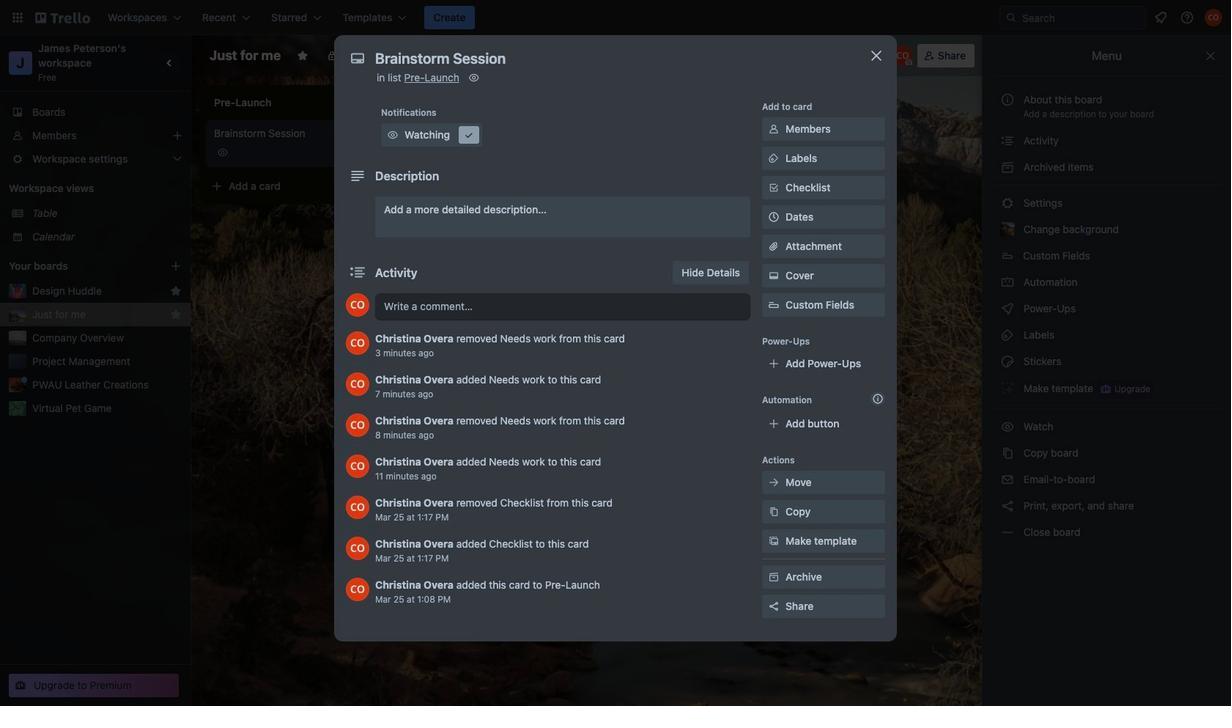 Task type: vqa. For each thing, say whether or not it's contained in the screenshot.
Write a comment text field
yes



Task type: describe. For each thing, give the bounding box(es) containing it.
close dialog image
[[868, 47, 886, 65]]

open information menu image
[[1181, 10, 1195, 25]]

search image
[[1006, 12, 1018, 23]]

Write a comment text field
[[375, 293, 751, 320]]

Board name text field
[[202, 44, 288, 67]]

customize views image
[[459, 48, 474, 63]]



Task type: locate. For each thing, give the bounding box(es) containing it.
1 vertical spatial starred icon image
[[170, 309, 182, 320]]

christina overa (christinaovera) image
[[1206, 9, 1223, 26], [346, 293, 370, 317], [346, 414, 370, 437], [346, 537, 370, 560]]

sm image
[[467, 70, 482, 85], [1001, 133, 1016, 148], [1001, 196, 1016, 210], [767, 268, 782, 283], [1001, 275, 1016, 290], [1001, 301, 1016, 316], [1001, 328, 1016, 342], [1001, 381, 1016, 395], [1001, 419, 1016, 434], [1001, 472, 1016, 487], [767, 505, 782, 519], [1001, 525, 1016, 540], [767, 534, 782, 549]]

Search field
[[1018, 7, 1146, 28]]

add board image
[[170, 260, 182, 272]]

1 starred icon image from the top
[[170, 285, 182, 297]]

None text field
[[368, 45, 852, 72]]

sm image
[[738, 44, 758, 65], [767, 122, 782, 136], [386, 128, 400, 142], [462, 128, 477, 142], [767, 151, 782, 166], [1001, 160, 1016, 175], [1001, 354, 1016, 369], [1001, 446, 1016, 461], [767, 475, 782, 490], [1001, 499, 1016, 513], [767, 570, 782, 584]]

0 notifications image
[[1153, 9, 1170, 26]]

2 starred icon image from the top
[[170, 309, 182, 320]]

create from template… image
[[375, 180, 387, 192]]

star or unstar board image
[[297, 50, 309, 62]]

starred icon image
[[170, 285, 182, 297], [170, 309, 182, 320]]

your boards with 6 items element
[[9, 257, 148, 275]]

0 vertical spatial starred icon image
[[170, 285, 182, 297]]

christina overa (christinaovera) image
[[893, 45, 914, 66], [346, 331, 370, 355], [346, 373, 370, 396], [346, 455, 370, 478], [346, 496, 370, 519], [346, 578, 370, 601]]

primary element
[[0, 0, 1232, 35]]



